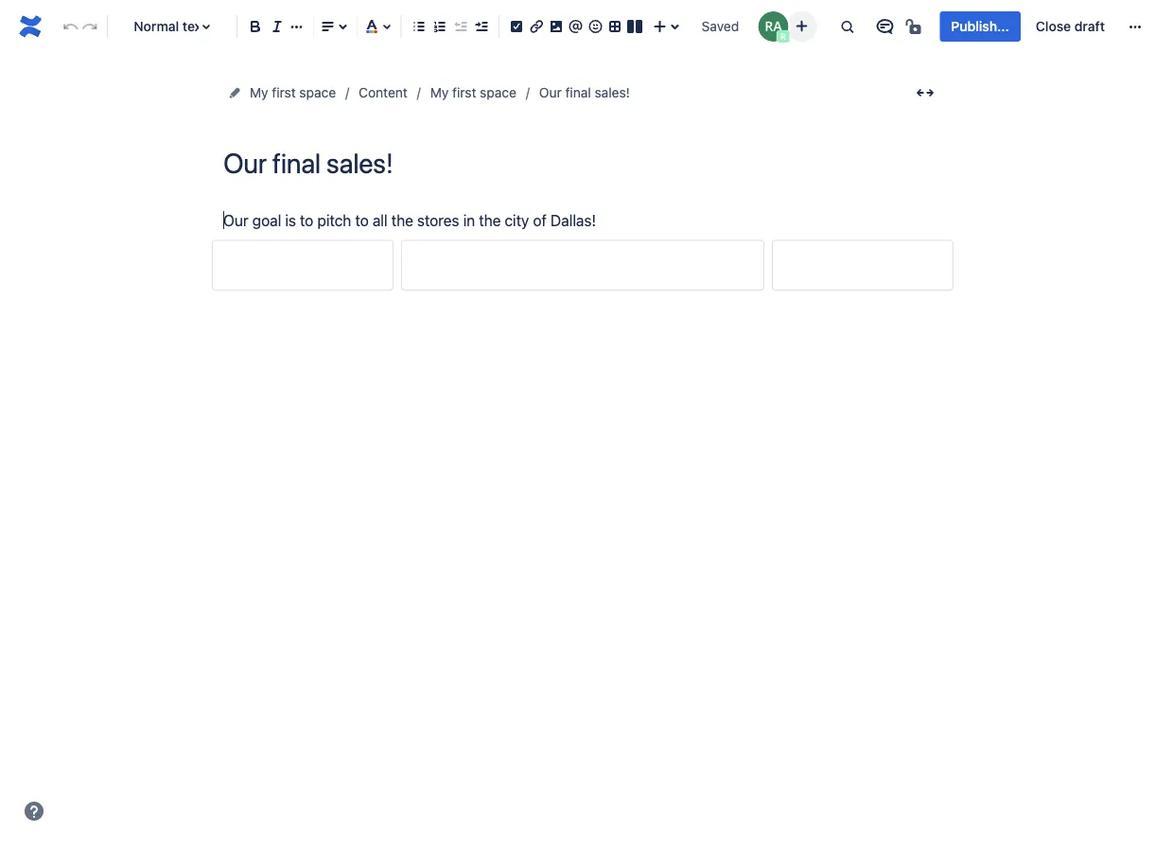 Task type: locate. For each thing, give the bounding box(es) containing it.
1 horizontal spatial my first space
[[430, 85, 517, 100]]

0 horizontal spatial my
[[250, 85, 268, 100]]

the
[[392, 211, 414, 229], [479, 211, 501, 229]]

my right move this page image
[[250, 85, 268, 100]]

0 horizontal spatial first
[[272, 85, 296, 100]]

my first space
[[250, 85, 336, 100], [430, 85, 517, 100]]

1 horizontal spatial space
[[480, 85, 517, 100]]

my first space link right move this page image
[[250, 81, 336, 104]]

1 my from the left
[[250, 85, 268, 100]]

content link
[[359, 81, 408, 104]]

confluence image
[[15, 11, 45, 42], [15, 11, 45, 42]]

0 horizontal spatial our
[[223, 211, 249, 229]]

close draft
[[1036, 18, 1106, 34]]

make page full-width image
[[914, 81, 937, 104]]

city
[[505, 211, 529, 229]]

1 first from the left
[[272, 85, 296, 100]]

help image
[[23, 800, 45, 823]]

2 my first space from the left
[[430, 85, 517, 100]]

redo ⌘⇧z image
[[78, 15, 101, 38]]

0 horizontal spatial my first space
[[250, 85, 336, 100]]

first
[[272, 85, 296, 100], [453, 85, 476, 100]]

publish...
[[952, 18, 1010, 34]]

the right all
[[392, 211, 414, 229]]

our final sales!
[[539, 85, 630, 100]]

1 my first space from the left
[[250, 85, 336, 100]]

our final sales! link
[[539, 81, 630, 104]]

my first space for 2nd my first space link from the right
[[250, 85, 336, 100]]

my first space down indent tab image at left
[[430, 85, 517, 100]]

0 vertical spatial our
[[539, 85, 562, 100]]

normal
[[134, 18, 179, 34]]

1 horizontal spatial to
[[355, 211, 369, 229]]

Main content area, start typing to enter text. text field
[[212, 207, 954, 290]]

my first space for 2nd my first space link from the left
[[430, 85, 517, 100]]

mention image
[[565, 15, 587, 38]]

space down indent tab image at left
[[480, 85, 517, 100]]

2 first from the left
[[453, 85, 476, 100]]

space
[[300, 85, 336, 100], [480, 85, 517, 100]]

stores
[[417, 211, 460, 229]]

of
[[533, 211, 547, 229]]

to
[[300, 211, 314, 229], [355, 211, 369, 229]]

2 space from the left
[[480, 85, 517, 100]]

first down outdent ⇧tab image
[[453, 85, 476, 100]]

space for 2nd my first space link from the right
[[300, 85, 336, 100]]

our
[[539, 85, 562, 100], [223, 211, 249, 229]]

normal text button
[[115, 6, 229, 47]]

1 vertical spatial our
[[223, 211, 249, 229]]

1 horizontal spatial our
[[539, 85, 562, 100]]

1 horizontal spatial my first space link
[[430, 81, 517, 104]]

our left the goal
[[223, 211, 249, 229]]

emoji image
[[584, 15, 607, 38]]

to right is
[[300, 211, 314, 229]]

my
[[250, 85, 268, 100], [430, 85, 449, 100]]

my first space link
[[250, 81, 336, 104], [430, 81, 517, 104]]

our for our goal is to pitch to all the stores in the city of dallas!
[[223, 211, 249, 229]]

2 my first space link from the left
[[430, 81, 517, 104]]

2 to from the left
[[355, 211, 369, 229]]

space left the content
[[300, 85, 336, 100]]

the right in
[[479, 211, 501, 229]]

align left image
[[317, 15, 339, 38]]

our inside main content area, start typing to enter text. text box
[[223, 211, 249, 229]]

1 horizontal spatial first
[[453, 85, 476, 100]]

add image, video, or file image
[[545, 15, 568, 38]]

my first space link down indent tab image at left
[[430, 81, 517, 104]]

to left all
[[355, 211, 369, 229]]

our left final
[[539, 85, 562, 100]]

my first space right move this page image
[[250, 85, 336, 100]]

0 horizontal spatial to
[[300, 211, 314, 229]]

0 horizontal spatial my first space link
[[250, 81, 336, 104]]

0 horizontal spatial space
[[300, 85, 336, 100]]

1 horizontal spatial the
[[479, 211, 501, 229]]

2 my from the left
[[430, 85, 449, 100]]

undo ⌘z image
[[59, 15, 82, 38]]

bullet list ⌘⇧8 image
[[408, 15, 431, 38]]

close
[[1036, 18, 1072, 34]]

normal text
[[134, 18, 207, 34]]

0 horizontal spatial the
[[392, 211, 414, 229]]

first for 2nd my first space link from the left
[[453, 85, 476, 100]]

Give this page a title text field
[[223, 148, 943, 179]]

1 space from the left
[[300, 85, 336, 100]]

my right the content
[[430, 85, 449, 100]]

first right move this page image
[[272, 85, 296, 100]]

1 horizontal spatial my
[[430, 85, 449, 100]]



Task type: describe. For each thing, give the bounding box(es) containing it.
more formatting image
[[286, 15, 308, 38]]

publish... button
[[940, 11, 1021, 42]]

dallas!
[[551, 211, 596, 229]]

action item image
[[506, 15, 528, 38]]

saved
[[702, 18, 739, 34]]

outdent ⇧tab image
[[449, 15, 472, 38]]

sales!
[[595, 85, 630, 100]]

goal
[[252, 211, 281, 229]]

table image
[[604, 15, 627, 38]]

2 the from the left
[[479, 211, 501, 229]]

italic ⌘i image
[[266, 15, 289, 38]]

invite to edit image
[[791, 15, 813, 37]]

close draft button
[[1025, 11, 1117, 42]]

ruby anderson image
[[759, 11, 789, 42]]

no restrictions image
[[904, 15, 927, 38]]

layouts image
[[624, 15, 646, 38]]

comment icon image
[[874, 15, 897, 38]]

find and replace image
[[836, 15, 859, 38]]

link image
[[525, 15, 548, 38]]

draft
[[1075, 18, 1106, 34]]

text
[[183, 18, 207, 34]]

in
[[463, 211, 475, 229]]

1 to from the left
[[300, 211, 314, 229]]

pitch
[[318, 211, 351, 229]]

1 the from the left
[[392, 211, 414, 229]]

1 my first space link from the left
[[250, 81, 336, 104]]

content
[[359, 85, 408, 100]]

more image
[[1125, 15, 1147, 38]]

numbered list ⌘⇧7 image
[[429, 15, 451, 38]]

all
[[373, 211, 388, 229]]

move this page image
[[227, 85, 242, 100]]

our goal is to pitch to all the stores in the city of dallas!
[[223, 211, 596, 229]]

is
[[285, 211, 296, 229]]

space for 2nd my first space link from the left
[[480, 85, 517, 100]]

final
[[566, 85, 591, 100]]

indent tab image
[[470, 15, 492, 38]]

first for 2nd my first space link from the right
[[272, 85, 296, 100]]

our for our final sales!
[[539, 85, 562, 100]]

bold ⌘b image
[[244, 15, 267, 38]]



Task type: vqa. For each thing, say whether or not it's contained in the screenshot.
leftmost The
yes



